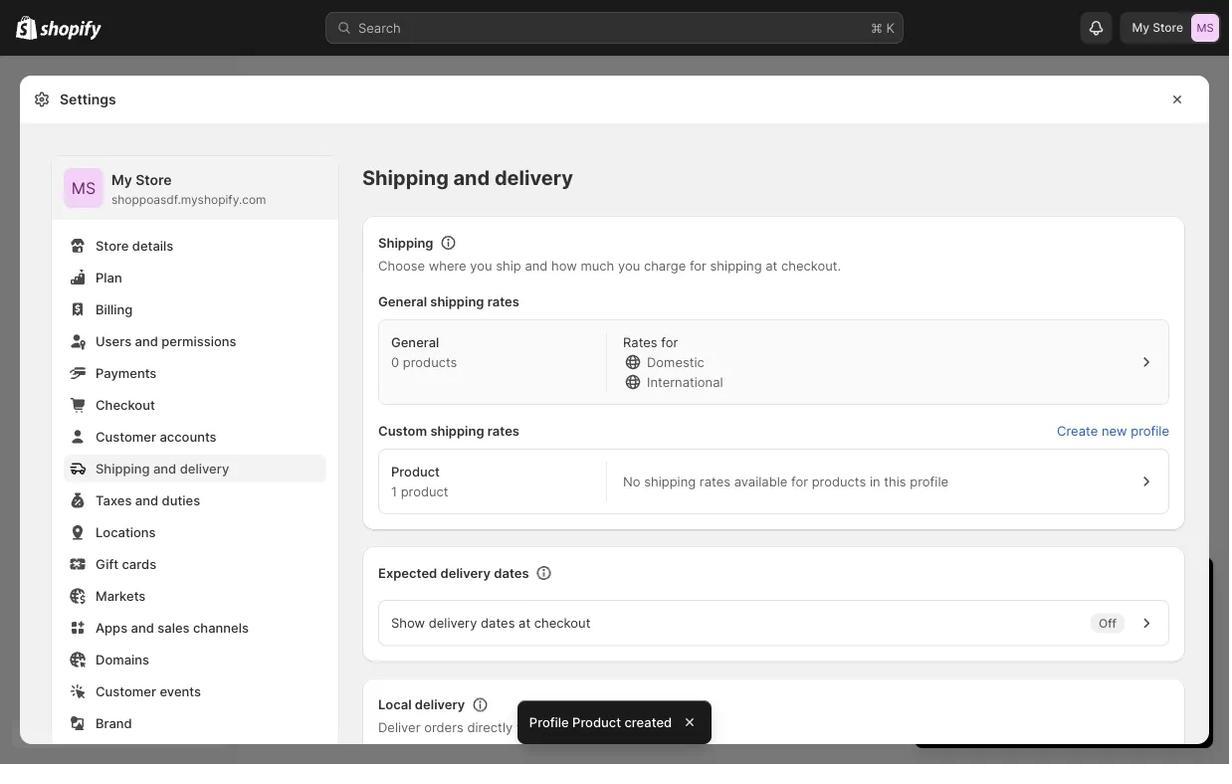 Task type: vqa. For each thing, say whether or not it's contained in the screenshot.
text box
no



Task type: describe. For each thing, give the bounding box(es) containing it.
customers
[[532, 720, 597, 735]]

customer accounts
[[96, 429, 217, 444]]

product inside product 1 product
[[391, 464, 440, 479]]

details
[[132, 238, 173, 253]]

$50 app store credit link
[[950, 651, 1075, 666]]

available
[[734, 474, 788, 489]]

store inside store details 'link'
[[96, 238, 129, 253]]

customer accounts link
[[64, 423, 326, 451]]

shoppoasdf.myshopify.com
[[111, 193, 266, 207]]

and inside "to customize your online store and add bonus features"
[[1025, 671, 1048, 686]]

locations link
[[64, 518, 326, 546]]

my store image inside shop settings menu element
[[64, 168, 103, 208]]

paid
[[1006, 611, 1033, 626]]

delivery inside shop settings menu element
[[180, 461, 229, 476]]

customer events
[[96, 684, 201, 699]]

ship
[[496, 258, 521, 273]]

taxes and duties
[[96, 493, 200, 508]]

shipping inside the "shipping and delivery" link
[[96, 461, 150, 476]]

0 vertical spatial store
[[1005, 651, 1036, 666]]

checkout link
[[64, 391, 326, 419]]

customize
[[1095, 651, 1157, 666]]

shipping right charge
[[710, 258, 762, 273]]

cards
[[122, 556, 156, 572]]

the
[[614, 720, 635, 735]]

products inside the general 0 products
[[403, 354, 457, 370]]

first 3 months for $1/month
[[950, 631, 1118, 646]]

locations
[[96, 524, 156, 540]]

for up domestic
[[661, 334, 678, 350]]

billing link
[[64, 296, 326, 323]]

$50
[[950, 651, 975, 666]]

markets
[[96, 588, 146, 604]]

users
[[96, 333, 132, 349]]

gift cards
[[96, 556, 156, 572]]

how
[[551, 258, 577, 273]]

3 days left in your trial element
[[915, 609, 1213, 748]]

custom shipping rates
[[378, 423, 519, 438]]

your
[[1161, 651, 1188, 666]]

checkout.
[[781, 258, 841, 273]]

plan
[[96, 270, 122, 285]]

create
[[1057, 423, 1098, 438]]

and up $1/month
[[1066, 611, 1089, 626]]

off
[[1099, 616, 1117, 630]]

and up where
[[453, 166, 490, 190]]

no shipping rates available for products in this profile
[[623, 474, 948, 489]]

and right taxes
[[135, 493, 158, 508]]

events
[[160, 684, 201, 699]]

0 horizontal spatial in
[[600, 720, 611, 735]]

domestic
[[647, 354, 704, 370]]

profile
[[529, 715, 569, 730]]

rates for general shipping rates
[[487, 294, 519, 309]]

store details link
[[64, 232, 326, 260]]

3
[[978, 631, 986, 646]]

new
[[1102, 423, 1127, 438]]

plan link
[[64, 264, 326, 292]]

to inside settings dialog
[[516, 720, 529, 735]]

and right apps
[[131, 620, 154, 635]]

shipping and delivery inside shop settings menu element
[[96, 461, 229, 476]]

shipping for custom shipping rates
[[430, 423, 484, 438]]

0 vertical spatial to
[[979, 611, 992, 626]]

settings
[[60, 91, 116, 108]]

much
[[581, 258, 614, 273]]

duties
[[162, 493, 200, 508]]

switch to a paid plan and get:
[[934, 611, 1116, 626]]

gift
[[96, 556, 118, 572]]

delivery for show delivery dates at checkout
[[429, 615, 477, 631]]

1 horizontal spatial at
[[766, 258, 778, 273]]

dates for expected delivery dates
[[494, 565, 529, 581]]

markets link
[[64, 582, 326, 610]]

profile product created
[[529, 715, 672, 730]]

general shipping rates
[[378, 294, 519, 309]]

1 vertical spatial at
[[519, 615, 531, 631]]

expected
[[378, 565, 437, 581]]

create new profile
[[1057, 423, 1169, 438]]

ms button
[[64, 168, 103, 208]]

apps and sales channels link
[[64, 614, 326, 642]]

for inside 3 days left in your trial element
[[1039, 631, 1056, 646]]

customer for customer events
[[96, 684, 156, 699]]

app
[[978, 651, 1001, 666]]

a
[[995, 611, 1003, 626]]

store for my store
[[1153, 20, 1183, 35]]

⌘ k
[[871, 20, 895, 35]]

to customize your online store and add bonus features
[[950, 651, 1188, 686]]

shopify image
[[40, 20, 102, 40]]

payments
[[96, 365, 157, 381]]

my store shoppoasdf.myshopify.com
[[111, 172, 266, 207]]

brand link
[[64, 710, 326, 737]]

2 you from the left
[[618, 258, 640, 273]]

checkout
[[534, 615, 591, 631]]

expected delivery dates
[[378, 565, 529, 581]]

1 vertical spatial product
[[572, 715, 621, 730]]



Task type: locate. For each thing, give the bounding box(es) containing it.
products left this on the bottom of the page
[[812, 474, 866, 489]]

shipping for general shipping rates
[[430, 294, 484, 309]]

1 vertical spatial customer
[[96, 684, 156, 699]]

local
[[378, 697, 412, 713]]

you right much
[[618, 258, 640, 273]]

1 horizontal spatial products
[[812, 474, 866, 489]]

deliver
[[378, 720, 420, 735]]

2 vertical spatial rates
[[699, 474, 731, 489]]

get:
[[1092, 611, 1116, 626]]

1 horizontal spatial my store image
[[1191, 14, 1219, 42]]

general down choose
[[378, 294, 427, 309]]

show
[[391, 615, 425, 631]]

my store image right my store
[[1191, 14, 1219, 42]]

rates
[[487, 294, 519, 309], [487, 423, 519, 438], [699, 474, 731, 489]]

shipping down where
[[430, 294, 484, 309]]

product right profile
[[572, 715, 621, 730]]

1 vertical spatial shipping and delivery
[[96, 461, 229, 476]]

1 vertical spatial general
[[391, 334, 439, 350]]

0 horizontal spatial my store image
[[64, 168, 103, 208]]

choose where you ship and how much you charge for shipping at checkout.
[[378, 258, 841, 273]]

k
[[886, 20, 895, 35]]

to left a
[[979, 611, 992, 626]]

created
[[624, 715, 672, 730]]

where
[[429, 258, 466, 273]]

1 horizontal spatial shipping and delivery
[[362, 166, 573, 190]]

shipping
[[710, 258, 762, 273], [430, 294, 484, 309], [430, 423, 484, 438], [644, 474, 696, 489]]

general up 0
[[391, 334, 439, 350]]

0 vertical spatial rates
[[487, 294, 519, 309]]

customer
[[96, 429, 156, 444], [96, 684, 156, 699]]

⌘
[[871, 20, 883, 35]]

plan
[[1036, 611, 1062, 626]]

add
[[1052, 671, 1075, 686]]

0 vertical spatial products
[[403, 354, 457, 370]]

1 vertical spatial dates
[[481, 615, 515, 631]]

0 horizontal spatial at
[[519, 615, 531, 631]]

shipping and delivery up where
[[362, 166, 573, 190]]

payments link
[[64, 359, 326, 387]]

users and permissions
[[96, 333, 236, 349]]

at left checkout.
[[766, 258, 778, 273]]

shipping right the no
[[644, 474, 696, 489]]

shipping
[[362, 166, 449, 190], [378, 235, 433, 250], [96, 461, 150, 476]]

0 vertical spatial general
[[378, 294, 427, 309]]

general 0 products
[[391, 334, 457, 370]]

local delivery
[[378, 697, 465, 713]]

delivery for local delivery
[[415, 697, 465, 713]]

shopify image
[[16, 16, 37, 40]]

1 horizontal spatial profile
[[1131, 423, 1169, 438]]

international
[[647, 374, 723, 390]]

sales
[[158, 620, 190, 635]]

in left this on the bottom of the page
[[870, 474, 880, 489]]

2 vertical spatial to
[[516, 720, 529, 735]]

and down customer accounts at the left
[[153, 461, 176, 476]]

1 vertical spatial my store image
[[64, 168, 103, 208]]

customer down checkout in the left bottom of the page
[[96, 429, 156, 444]]

0 vertical spatial store
[[1153, 20, 1183, 35]]

shipping for no shipping rates available for products in this profile
[[644, 474, 696, 489]]

custom
[[378, 423, 427, 438]]

my store image up store details
[[64, 168, 103, 208]]

settings dialog
[[20, 76, 1209, 764]]

product up product
[[391, 464, 440, 479]]

rates for
[[623, 334, 678, 350]]

you left ship
[[470, 258, 492, 273]]

1 horizontal spatial in
[[870, 474, 880, 489]]

0 vertical spatial my store image
[[1191, 14, 1219, 42]]

2 horizontal spatial to
[[1079, 651, 1091, 666]]

accounts
[[160, 429, 217, 444]]

taxes and duties link
[[64, 487, 326, 515]]

gift cards link
[[64, 550, 326, 578]]

1 horizontal spatial you
[[618, 258, 640, 273]]

1 horizontal spatial store
[[136, 172, 172, 189]]

orders
[[424, 720, 464, 735]]

store details
[[96, 238, 173, 253]]

1 vertical spatial store
[[991, 671, 1022, 686]]

0 vertical spatial my
[[1132, 20, 1149, 35]]

general for 0
[[391, 334, 439, 350]]

1 vertical spatial to
[[1079, 651, 1091, 666]]

and right ship
[[525, 258, 548, 273]]

charge
[[644, 258, 686, 273]]

0 horizontal spatial product
[[391, 464, 440, 479]]

0 vertical spatial dates
[[494, 565, 529, 581]]

0 vertical spatial in
[[870, 474, 880, 489]]

and
[[453, 166, 490, 190], [525, 258, 548, 273], [135, 333, 158, 349], [153, 461, 176, 476], [135, 493, 158, 508], [1066, 611, 1089, 626], [131, 620, 154, 635], [1025, 671, 1048, 686]]

products
[[403, 354, 457, 370], [812, 474, 866, 489]]

delivery up ship
[[494, 166, 573, 190]]

online
[[950, 671, 987, 686]]

2 vertical spatial store
[[96, 238, 129, 253]]

0 horizontal spatial you
[[470, 258, 492, 273]]

shipping and delivery down customer accounts at the left
[[96, 461, 229, 476]]

in left 'the'
[[600, 720, 611, 735]]

for down plan
[[1039, 631, 1056, 646]]

rates for no shipping rates available for products in this profile
[[699, 474, 731, 489]]

0 horizontal spatial store
[[96, 238, 129, 253]]

my for my store
[[1132, 20, 1149, 35]]

checkout
[[96, 397, 155, 412]]

choose
[[378, 258, 425, 273]]

features
[[1120, 671, 1171, 686]]

permissions
[[162, 333, 236, 349]]

1 vertical spatial my
[[111, 172, 132, 189]]

1
[[391, 484, 397, 499]]

delivery up the show delivery dates at checkout
[[440, 565, 491, 581]]

users and permissions link
[[64, 327, 326, 355]]

profile inside create new profile link
[[1131, 423, 1169, 438]]

delivery up orders
[[415, 697, 465, 713]]

store inside "to customize your online store and add bonus features"
[[991, 671, 1022, 686]]

to left profile
[[516, 720, 529, 735]]

store inside "my store shoppoasdf.myshopify.com"
[[136, 172, 172, 189]]

dates left checkout
[[481, 615, 515, 631]]

1 you from the left
[[470, 258, 492, 273]]

general
[[378, 294, 427, 309], [391, 334, 439, 350]]

shop settings menu element
[[52, 156, 338, 764]]

no
[[623, 474, 640, 489]]

delivery down customer accounts link
[[180, 461, 229, 476]]

1 vertical spatial profile
[[910, 474, 948, 489]]

dates for show delivery dates at checkout
[[481, 615, 515, 631]]

at
[[766, 258, 778, 273], [519, 615, 531, 631]]

0 vertical spatial product
[[391, 464, 440, 479]]

and left add
[[1025, 671, 1048, 686]]

general inside the general 0 products
[[391, 334, 439, 350]]

dialog
[[1217, 57, 1229, 764]]

1 horizontal spatial to
[[979, 611, 992, 626]]

to down $1/month
[[1079, 651, 1091, 666]]

my inside "my store shoppoasdf.myshopify.com"
[[111, 172, 132, 189]]

delivery for expected delivery dates
[[440, 565, 491, 581]]

0 horizontal spatial shipping and delivery
[[96, 461, 229, 476]]

1 vertical spatial rates
[[487, 423, 519, 438]]

0 vertical spatial profile
[[1131, 423, 1169, 438]]

products right 0
[[403, 354, 457, 370]]

billing
[[96, 302, 133, 317]]

for right available
[[791, 474, 808, 489]]

taxes
[[96, 493, 132, 508]]

create new profile link
[[1057, 421, 1169, 441]]

my for my store shoppoasdf.myshopify.com
[[111, 172, 132, 189]]

store down the months
[[1005, 651, 1036, 666]]

1 horizontal spatial my
[[1132, 20, 1149, 35]]

0 horizontal spatial profile
[[910, 474, 948, 489]]

channels
[[193, 620, 249, 635]]

1 customer from the top
[[96, 429, 156, 444]]

customer down "domains" at the left bottom
[[96, 684, 156, 699]]

2 horizontal spatial store
[[1153, 20, 1183, 35]]

shipping and delivery
[[362, 166, 573, 190], [96, 461, 229, 476]]

2 vertical spatial shipping
[[96, 461, 150, 476]]

profile
[[1131, 423, 1169, 438], [910, 474, 948, 489]]

store
[[1153, 20, 1183, 35], [136, 172, 172, 189], [96, 238, 129, 253]]

customer inside customer events link
[[96, 684, 156, 699]]

this
[[884, 474, 906, 489]]

0 vertical spatial customer
[[96, 429, 156, 444]]

0 horizontal spatial my
[[111, 172, 132, 189]]

domains
[[96, 652, 149, 667]]

product
[[391, 464, 440, 479], [572, 715, 621, 730]]

general for shipping
[[378, 294, 427, 309]]

shipping right custom
[[430, 423, 484, 438]]

0 horizontal spatial products
[[403, 354, 457, 370]]

2 customer from the top
[[96, 684, 156, 699]]

for right charge
[[690, 258, 706, 273]]

0
[[391, 354, 399, 370]]

rates
[[623, 334, 657, 350]]

domains link
[[64, 646, 326, 674]]

rates for custom shipping rates
[[487, 423, 519, 438]]

store down $50 app store credit link
[[991, 671, 1022, 686]]

apps
[[96, 620, 127, 635]]

shipping and delivery link
[[64, 455, 326, 483]]

and right users at the top
[[135, 333, 158, 349]]

show delivery dates at checkout
[[391, 615, 591, 631]]

bonus
[[1079, 671, 1117, 686]]

to inside "to customize your online store and add bonus features"
[[1079, 651, 1091, 666]]

my store image
[[1191, 14, 1219, 42], [64, 168, 103, 208]]

customer events link
[[64, 678, 326, 706]]

store for my store shoppoasdf.myshopify.com
[[136, 172, 172, 189]]

1 vertical spatial store
[[136, 172, 172, 189]]

1 vertical spatial shipping
[[378, 235, 433, 250]]

$50 app store credit
[[950, 651, 1075, 666]]

profile right this on the bottom of the page
[[910, 474, 948, 489]]

dates
[[494, 565, 529, 581], [481, 615, 515, 631]]

1 vertical spatial in
[[600, 720, 611, 735]]

in
[[870, 474, 880, 489], [600, 720, 611, 735]]

customer inside customer accounts link
[[96, 429, 156, 444]]

apps and sales channels
[[96, 620, 249, 635]]

1 horizontal spatial product
[[572, 715, 621, 730]]

delivery right show
[[429, 615, 477, 631]]

0 horizontal spatial to
[[516, 720, 529, 735]]

0 vertical spatial at
[[766, 258, 778, 273]]

0 vertical spatial shipping and delivery
[[362, 166, 573, 190]]

customer for customer accounts
[[96, 429, 156, 444]]

my store
[[1132, 20, 1183, 35]]

0 vertical spatial shipping
[[362, 166, 449, 190]]

brand
[[96, 716, 132, 731]]

credit
[[1040, 651, 1075, 666]]

1 vertical spatial products
[[812, 474, 866, 489]]

dates up the show delivery dates at checkout
[[494, 565, 529, 581]]

directly
[[467, 720, 513, 735]]

profile right new
[[1131, 423, 1169, 438]]

at left checkout
[[519, 615, 531, 631]]



